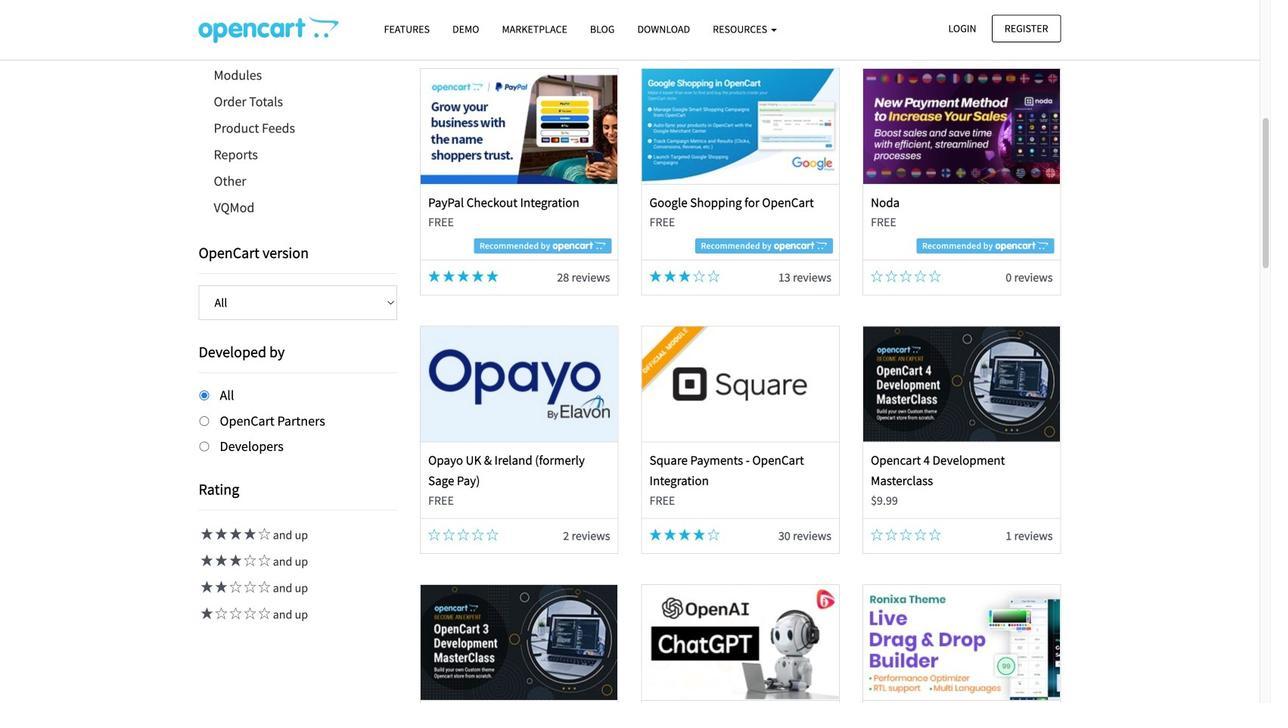 Task type: describe. For each thing, give the bounding box(es) containing it.
square payments - opencart integration image
[[642, 326, 839, 441]]

noda image
[[864, 69, 1060, 184]]

opencart extensions image
[[199, 16, 339, 43]]

google shopping for opencart image
[[642, 69, 839, 184]]

opencart 3 development masterclass image
[[421, 585, 618, 700]]

ronixa theme - opencart live drag and drop page .. image
[[864, 585, 1060, 700]]

node image
[[500, 0, 982, 12]]



Task type: locate. For each thing, give the bounding box(es) containing it.
star light image
[[443, 270, 455, 282], [472, 270, 484, 282], [486, 270, 499, 282], [664, 270, 676, 282], [227, 528, 242, 540], [242, 528, 256, 540], [650, 528, 662, 541], [664, 528, 676, 541], [693, 528, 705, 541], [199, 554, 213, 566], [199, 581, 213, 593], [213, 581, 227, 593]]

opencart 4 development masterclass image
[[864, 326, 1060, 441]]

paypal checkout integration image
[[421, 69, 618, 184]]

star light image
[[428, 270, 440, 282], [457, 270, 469, 282], [650, 270, 662, 282], [679, 270, 691, 282], [199, 528, 213, 540], [213, 528, 227, 540], [679, 528, 691, 541], [213, 554, 227, 566], [227, 554, 242, 566], [199, 607, 213, 619]]

star light o image
[[708, 270, 720, 282], [871, 270, 883, 282], [443, 528, 455, 541], [457, 528, 469, 541], [708, 528, 720, 541], [886, 528, 898, 541], [242, 554, 256, 566], [242, 581, 256, 593], [256, 581, 271, 593], [242, 607, 256, 619]]

opayo uk & ireland (formerly sage pay) image
[[421, 326, 618, 441]]

star light o image
[[693, 270, 705, 282], [886, 270, 898, 282], [900, 270, 912, 282], [915, 270, 927, 282], [929, 270, 941, 282], [256, 528, 271, 540], [428, 528, 440, 541], [472, 528, 484, 541], [486, 528, 499, 541], [871, 528, 883, 541], [900, 528, 912, 541], [915, 528, 927, 541], [929, 528, 941, 541], [256, 554, 271, 566], [227, 581, 242, 593], [213, 607, 227, 619], [227, 607, 242, 619], [256, 607, 271, 619]]

chatgpt for opencart image
[[642, 585, 839, 700]]



Task type: vqa. For each thing, say whether or not it's contained in the screenshot.
search icon at the top right
no



